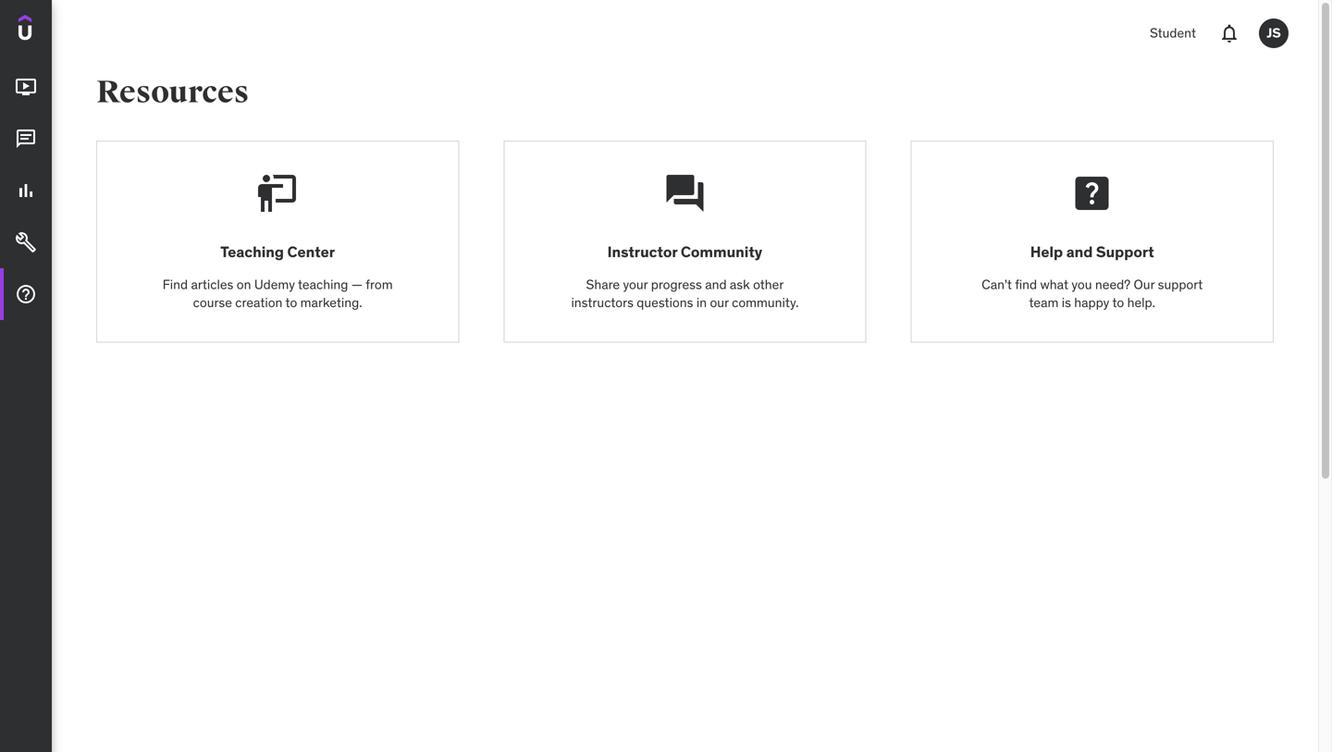Task type: locate. For each thing, give the bounding box(es) containing it.
2 to from the left
[[1112, 294, 1124, 311]]

student link
[[1139, 11, 1207, 56]]

1 vertical spatial and
[[705, 276, 727, 293]]

need?
[[1095, 276, 1130, 293]]

help.
[[1127, 294, 1155, 311]]

0 vertical spatial and
[[1066, 242, 1093, 261]]

progress
[[651, 276, 702, 293]]

and
[[1066, 242, 1093, 261], [705, 276, 727, 293]]

teaching center
[[220, 242, 335, 261]]

1 vertical spatial medium image
[[15, 283, 37, 305]]

help and support
[[1030, 242, 1154, 261]]

teaching
[[298, 276, 348, 293]]

from
[[366, 276, 393, 293]]

our
[[710, 294, 729, 311]]

1 to from the left
[[285, 294, 297, 311]]

to down "udemy"
[[285, 294, 297, 311]]

1 medium image from the top
[[15, 231, 37, 254]]

0 horizontal spatial to
[[285, 294, 297, 311]]

medium image
[[15, 76, 37, 98], [15, 128, 37, 150], [15, 180, 37, 202]]

1 vertical spatial medium image
[[15, 128, 37, 150]]

to inside can't find what you need? our support team is happy to help.
[[1112, 294, 1124, 311]]

2 vertical spatial medium image
[[15, 180, 37, 202]]

find
[[1015, 276, 1037, 293]]

student
[[1150, 25, 1196, 41]]

support
[[1096, 242, 1154, 261]]

medium image
[[15, 231, 37, 254], [15, 283, 37, 305]]

0 vertical spatial medium image
[[15, 231, 37, 254]]

help
[[1030, 242, 1063, 261]]

is
[[1062, 294, 1071, 311]]

creation
[[235, 294, 283, 311]]

0 horizontal spatial and
[[705, 276, 727, 293]]

0 vertical spatial medium image
[[15, 76, 37, 98]]

1 horizontal spatial to
[[1112, 294, 1124, 311]]

find articles on udemy teaching — from course creation to marketing.
[[163, 276, 393, 311]]

to down "need?"
[[1112, 294, 1124, 311]]

to
[[285, 294, 297, 311], [1112, 294, 1124, 311]]

and up the our
[[705, 276, 727, 293]]

on
[[237, 276, 251, 293]]

you
[[1071, 276, 1092, 293]]

—
[[351, 276, 363, 293]]

share your progress and ask other instructors questions in our community.
[[571, 276, 799, 311]]

instructor
[[607, 242, 677, 261]]

and up you
[[1066, 242, 1093, 261]]



Task type: describe. For each thing, give the bounding box(es) containing it.
1 medium image from the top
[[15, 76, 37, 98]]

in
[[696, 294, 707, 311]]

happy
[[1074, 294, 1109, 311]]

find
[[163, 276, 188, 293]]

articles
[[191, 276, 233, 293]]

1 horizontal spatial and
[[1066, 242, 1093, 261]]

to inside 'find articles on udemy teaching — from course creation to marketing.'
[[285, 294, 297, 311]]

other
[[753, 276, 784, 293]]

teaching
[[220, 242, 284, 261]]

share
[[586, 276, 620, 293]]

udemy
[[254, 276, 295, 293]]

2 medium image from the top
[[15, 283, 37, 305]]

can't find what you need? our support team is happy to help.
[[982, 276, 1203, 311]]

js
[[1267, 25, 1281, 41]]

team
[[1029, 294, 1059, 311]]

what
[[1040, 276, 1068, 293]]

notifications image
[[1218, 22, 1240, 44]]

2 medium image from the top
[[15, 128, 37, 150]]

instructors
[[571, 294, 634, 311]]

center
[[287, 242, 335, 261]]

our
[[1134, 276, 1155, 293]]

3 medium image from the top
[[15, 180, 37, 202]]

support
[[1158, 276, 1203, 293]]

instructor community
[[607, 242, 762, 261]]

and inside share your progress and ask other instructors questions in our community.
[[705, 276, 727, 293]]

ask
[[730, 276, 750, 293]]

community.
[[732, 294, 799, 311]]

can't
[[982, 276, 1012, 293]]

marketing.
[[300, 294, 362, 311]]

community
[[681, 242, 762, 261]]

questions
[[637, 294, 693, 311]]

js link
[[1252, 11, 1296, 56]]

your
[[623, 276, 648, 293]]

udemy image
[[19, 15, 103, 46]]

course
[[193, 294, 232, 311]]

resources
[[96, 73, 249, 111]]



Task type: vqa. For each thing, say whether or not it's contained in the screenshot.
the Share your progress and ask other instructors questions in our community.
yes



